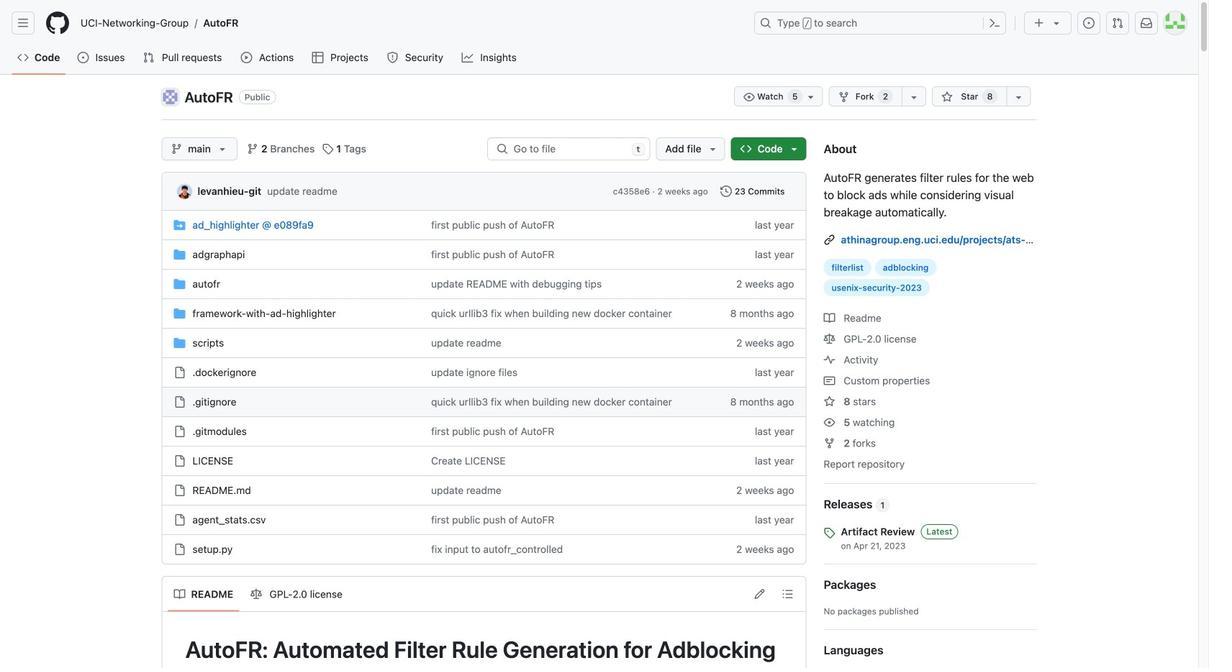 Task type: describe. For each thing, give the bounding box(es) containing it.
issue opened image
[[1083, 17, 1095, 29]]

1 vertical spatial book image
[[174, 589, 185, 601]]

code image
[[740, 143, 752, 155]]

1 horizontal spatial book image
[[824, 313, 835, 324]]

link image
[[824, 234, 835, 246]]

1 directory image from the top
[[174, 279, 185, 290]]

1 horizontal spatial eye image
[[824, 417, 835, 429]]

table image
[[312, 52, 324, 63]]

pulse image
[[824, 355, 835, 366]]

add this repository to a list image
[[1013, 91, 1025, 103]]

8 users starred this repository element
[[982, 89, 998, 104]]

see your forks of this repository image
[[909, 91, 920, 103]]

graph image
[[462, 52, 473, 63]]

note image
[[824, 375, 835, 387]]

star image
[[942, 91, 953, 103]]

1 directory image from the top
[[174, 220, 185, 231]]

1 horizontal spatial triangle down image
[[1051, 17, 1062, 29]]

1 vertical spatial list
[[168, 583, 350, 606]]

2 git branch image from the left
[[247, 143, 258, 155]]

history image
[[720, 186, 732, 197]]

3 directory image from the top
[[174, 338, 185, 349]]

2 directory image from the top
[[174, 308, 185, 320]]

owner avatar image
[[162, 89, 179, 106]]



Task type: locate. For each thing, give the bounding box(es) containing it.
0 horizontal spatial eye image
[[743, 91, 755, 103]]

0 horizontal spatial book image
[[174, 589, 185, 601]]

2 vertical spatial directory image
[[174, 338, 185, 349]]

triangle down image
[[707, 143, 719, 155], [789, 143, 800, 155]]

1 vertical spatial repo forked image
[[824, 438, 835, 450]]

0 vertical spatial directory image
[[174, 220, 185, 231]]

directory image
[[174, 220, 185, 231], [174, 249, 185, 261]]

star image
[[824, 396, 835, 408]]

shield image
[[387, 52, 398, 63]]

eye image down star icon
[[824, 417, 835, 429]]

issue opened image
[[77, 52, 89, 63]]

1 git branch image from the left
[[171, 143, 182, 155]]

triangle down image
[[1051, 17, 1062, 29], [217, 143, 228, 155]]

play image
[[241, 52, 252, 63]]

book image
[[824, 313, 835, 324], [174, 589, 185, 601]]

1 vertical spatial triangle down image
[[217, 143, 228, 155]]

1 horizontal spatial git branch image
[[247, 143, 258, 155]]

law image
[[251, 589, 262, 601]]

triangle down image right code icon
[[789, 143, 800, 155]]

eye image
[[743, 91, 755, 103], [824, 417, 835, 429]]

git branch image
[[171, 143, 182, 155], [247, 143, 258, 155]]

directory image
[[174, 279, 185, 290], [174, 308, 185, 320], [174, 338, 185, 349]]

homepage image
[[46, 12, 69, 35]]

0 horizontal spatial triangle down image
[[217, 143, 228, 155]]

0 vertical spatial list
[[75, 12, 746, 35]]

1 vertical spatial eye image
[[824, 417, 835, 429]]

1 triangle down image from the left
[[707, 143, 719, 155]]

triangle down image left code icon
[[707, 143, 719, 155]]

git pull request image
[[143, 52, 155, 63]]

0 vertical spatial triangle down image
[[1051, 17, 1062, 29]]

1 vertical spatial directory image
[[174, 249, 185, 261]]

2 directory image from the top
[[174, 249, 185, 261]]

0 horizontal spatial repo forked image
[[824, 438, 835, 450]]

2 triangle down image from the left
[[789, 143, 800, 155]]

1 horizontal spatial repo forked image
[[838, 91, 850, 103]]

0 vertical spatial book image
[[824, 313, 835, 324]]

list
[[75, 12, 746, 35], [168, 583, 350, 606]]

plus image
[[1034, 17, 1045, 29]]

edit file image
[[754, 589, 766, 600]]

tag image
[[824, 528, 835, 539]]

law image
[[824, 334, 835, 345]]

repo forked image down star icon
[[824, 438, 835, 450]]

0 vertical spatial directory image
[[174, 279, 185, 290]]

outline image
[[782, 589, 794, 600]]

git pull request image
[[1112, 17, 1124, 29]]

eye image up code icon
[[743, 91, 755, 103]]

notifications image
[[1141, 17, 1152, 29]]

levanhieu git image
[[177, 185, 192, 199]]

command palette image
[[989, 17, 1001, 29]]

0 vertical spatial repo forked image
[[838, 91, 850, 103]]

1 vertical spatial directory image
[[174, 308, 185, 320]]

repo forked image
[[838, 91, 850, 103], [824, 438, 835, 450]]

tag image
[[322, 143, 334, 155]]

0 vertical spatial eye image
[[743, 91, 755, 103]]

0 horizontal spatial git branch image
[[171, 143, 182, 155]]

search image
[[497, 143, 508, 155]]

1 horizontal spatial triangle down image
[[789, 143, 800, 155]]

repo forked image left see your forks of this repository image
[[838, 91, 850, 103]]

0 horizontal spatial triangle down image
[[707, 143, 719, 155]]

code image
[[17, 52, 29, 63]]



Task type: vqa. For each thing, say whether or not it's contained in the screenshot.
Terms link
no



